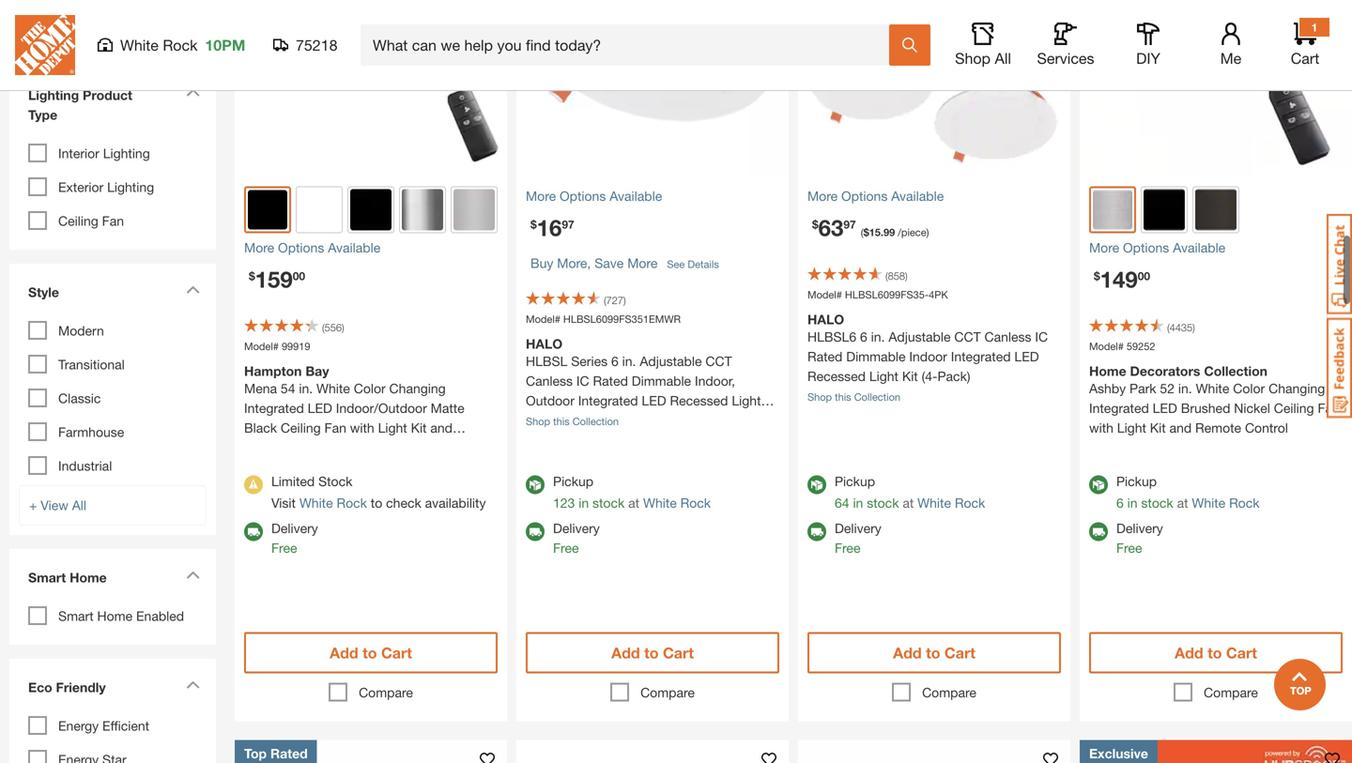 Task type: locate. For each thing, give the bounding box(es) containing it.
delivery free for 149
[[1117, 521, 1164, 556]]

2 white rock link from the left
[[644, 496, 711, 511]]

the home depot logo image
[[15, 15, 75, 75]]

1 color from the left
[[354, 381, 386, 396]]

0 horizontal spatial shop
[[526, 416, 551, 428]]

) for 159
[[342, 322, 345, 334]]

1 + view all link from the top
[[19, 3, 207, 43]]

this down "outdoor"
[[554, 416, 570, 428]]

1 vertical spatial shop
[[808, 391, 833, 404]]

( up decorators
[[1168, 322, 1170, 334]]

interior lighting
[[58, 146, 150, 161]]

1 horizontal spatial remote
[[1196, 420, 1242, 436]]

delivery free down "123"
[[553, 521, 600, 556]]

add to cart for 159
[[330, 645, 412, 662]]

1 with from the left
[[350, 420, 375, 436]]

to for (
[[926, 645, 941, 662]]

2 delivery free from the left
[[553, 521, 600, 556]]

0 vertical spatial lighting
[[28, 87, 79, 103]]

0 horizontal spatial with
[[350, 420, 375, 436]]

1 vertical spatial +
[[29, 498, 37, 513]]

at inside pickup 64 in stock at white rock
[[903, 496, 914, 511]]

adjustable inside halo hlbsl series 6 in. adjustable cct canless ic rated dimmable indoor, outdoor integrated led recessed light kit
[[640, 354, 702, 369]]

) inside $ 63 97 ( $ 15 . 99 /piece )
[[927, 226, 930, 239]]

pickup for 63
[[835, 474, 876, 490]]

1 horizontal spatial canless
[[985, 329, 1032, 345]]

00 for 159
[[293, 270, 305, 283]]

1 at from the left
[[629, 496, 640, 511]]

integrated down "mena"
[[244, 401, 304, 416]]

halo inside "halo hlbsl6 6 in. adjustable cct canless ic rated dimmable indoor integrated led recessed light kit (4-pack) shop this collection"
[[808, 312, 845, 327]]

(
[[861, 226, 864, 239], [886, 270, 888, 282], [604, 295, 607, 307], [322, 322, 325, 334], [1168, 322, 1170, 334]]

1 horizontal spatial control
[[1246, 420, 1289, 436]]

decorators
[[1131, 364, 1201, 379]]

3 stock from the left
[[1142, 496, 1174, 511]]

3 caret icon image from the top
[[186, 571, 200, 580]]

1 and from the left
[[431, 420, 453, 436]]

1 horizontal spatial in
[[854, 496, 864, 511]]

rock inside pickup 6 in stock at white rock
[[1230, 496, 1260, 511]]

efficient
[[102, 719, 149, 734]]

see
[[667, 259, 685, 271]]

at
[[629, 496, 640, 511], [903, 496, 914, 511], [1178, 496, 1189, 511]]

view
[[41, 15, 68, 31], [41, 498, 68, 513]]

2 vertical spatial shop
[[526, 416, 551, 428]]

in inside pickup 64 in stock at white rock
[[854, 496, 864, 511]]

in. right 52
[[1179, 381, 1193, 396]]

0 horizontal spatial halo
[[526, 336, 563, 352]]

0 horizontal spatial 00
[[293, 270, 305, 283]]

and down matte
[[431, 420, 453, 436]]

1 horizontal spatial 97
[[844, 218, 857, 231]]

pickup
[[553, 474, 594, 490], [835, 474, 876, 490], [1117, 474, 1158, 490]]

integrated inside home decorators collection ashby park 52 in. white color changing integrated led brushed nickel ceiling fan with light kit and remote control
[[1090, 401, 1150, 416]]

2 vertical spatial ceiling
[[281, 420, 321, 436]]

1 pickup from the left
[[553, 474, 594, 490]]

2 available shipping image from the left
[[808, 523, 827, 542]]

ic inside "halo hlbsl6 6 in. adjustable cct canless ic rated dimmable indoor integrated led recessed light kit (4-pack) shop this collection"
[[1036, 329, 1049, 345]]

+ view all down industrial
[[29, 498, 86, 513]]

shop down hlbsl6
[[808, 391, 833, 404]]

shop inside "button"
[[956, 49, 991, 67]]

1 horizontal spatial shop this collection link
[[808, 391, 901, 404]]

led inside hampton bay mena 54 in. white color changing integrated led indoor/outdoor matte black ceiling fan with light kit and remote control
[[308, 401, 332, 416]]

ic inside halo hlbsl series 6 in. adjustable cct canless ic rated dimmable indoor, outdoor integrated led recessed light kit
[[577, 373, 590, 389]]

1 vertical spatial smart
[[58, 609, 94, 624]]

stock inside pickup 123 in stock at white rock
[[593, 496, 625, 511]]

available for pickup image left pickup 6 in stock at white rock
[[1090, 476, 1109, 495]]

integrated inside halo hlbsl series 6 in. adjustable cct canless ic rated dimmable indoor, outdoor integrated led recessed light kit
[[579, 393, 638, 409]]

all for 1st + view all 'link' from the bottom of the page
[[72, 498, 86, 513]]

pickup up '64'
[[835, 474, 876, 490]]

delivery for 149
[[1117, 521, 1164, 536]]

52
[[1161, 381, 1175, 396]]

1 caret icon image from the top
[[186, 88, 200, 97]]

2 color from the left
[[1234, 381, 1266, 396]]

hampton
[[244, 364, 302, 379]]

halo
[[808, 312, 845, 327], [526, 336, 563, 352]]

stock
[[319, 474, 353, 490]]

00 down matte white icon
[[293, 270, 305, 283]]

2 view from the top
[[41, 498, 68, 513]]

0 horizontal spatial ceiling
[[58, 213, 98, 229]]

more options available down matte white icon
[[244, 240, 381, 256]]

1 vertical spatial view
[[41, 498, 68, 513]]

2 changing from the left
[[1269, 381, 1326, 396]]

3 add to cart button from the left
[[808, 633, 1062, 674]]

and inside hampton bay mena 54 in. white color changing integrated led indoor/outdoor matte black ceiling fan with light kit and remote control
[[431, 420, 453, 436]]

lighting
[[28, 87, 79, 103], [103, 146, 150, 161], [107, 179, 154, 195]]

smart home enabled
[[58, 609, 184, 624]]

1 horizontal spatial and
[[1170, 420, 1192, 436]]

pickup inside pickup 6 in stock at white rock
[[1117, 474, 1158, 490]]

2 vertical spatial collection
[[573, 416, 619, 428]]

delivery free for (
[[835, 521, 882, 556]]

pickup 6 in stock at white rock
[[1117, 474, 1260, 511]]

control down "nickel"
[[1246, 420, 1289, 436]]

halo for halo hlbsl series 6 in. adjustable cct canless ic rated dimmable indoor, outdoor integrated led recessed light kit
[[526, 336, 563, 352]]

view down industrial
[[41, 498, 68, 513]]

ceiling right "nickel"
[[1275, 401, 1315, 416]]

2 horizontal spatial pickup
[[1117, 474, 1158, 490]]

light left (4-
[[870, 369, 899, 384]]

97 inside $ 16 97
[[562, 218, 575, 231]]

ashby park 52 in. white color changing integrated led brushed nickel ceiling fan with light kit and remote control image
[[1080, 0, 1353, 177]]

0 vertical spatial smart
[[28, 570, 66, 586]]

shop this collection link down hlbsl6
[[808, 391, 901, 404]]

0 vertical spatial canless
[[985, 329, 1032, 345]]

1 available shipping image from the left
[[526, 523, 545, 542]]

0 vertical spatial 6
[[861, 329, 868, 345]]

1 vertical spatial all
[[995, 49, 1012, 67]]

2 + from the top
[[29, 498, 37, 513]]

integrated inside hampton bay mena 54 in. white color changing integrated led indoor/outdoor matte black ceiling fan with light kit and remote control
[[244, 401, 304, 416]]

and down brushed
[[1170, 420, 1192, 436]]

energy efficient
[[58, 719, 149, 734]]

eco
[[28, 680, 52, 696]]

control up stock
[[294, 440, 337, 456]]

buy
[[531, 256, 554, 271]]

0 vertical spatial dimmable
[[847, 349, 906, 365]]

smart
[[28, 570, 66, 586], [58, 609, 94, 624]]

4 compare from the left
[[1205, 685, 1259, 701]]

rock inside pickup 64 in stock at white rock
[[955, 496, 986, 511]]

2 compare from the left
[[641, 685, 695, 701]]

1 vertical spatial ic
[[577, 373, 590, 389]]

light down indoor/outdoor at left
[[378, 420, 408, 436]]

interior
[[58, 146, 99, 161]]

adjustable up indoor
[[889, 329, 951, 345]]

0 horizontal spatial ic
[[577, 373, 590, 389]]

$ inside $ 149 00
[[1095, 270, 1101, 283]]

2 horizontal spatial in
[[1128, 496, 1138, 511]]

delivery down '64'
[[835, 521, 882, 536]]

eco friendly link
[[19, 669, 207, 712]]

in inside pickup 6 in stock at white rock
[[1128, 496, 1138, 511]]

2 vertical spatial all
[[72, 498, 86, 513]]

brushed nickel image
[[1094, 190, 1133, 230]]

1 add to cart from the left
[[330, 645, 412, 662]]

16
[[537, 214, 562, 241]]

ic
[[1036, 329, 1049, 345], [577, 373, 590, 389]]

delivery free down pickup 6 in stock at white rock
[[1117, 521, 1164, 556]]

2 at from the left
[[903, 496, 914, 511]]

white
[[120, 36, 159, 54], [317, 381, 350, 396], [1197, 381, 1230, 396], [300, 496, 333, 511], [644, 496, 677, 511], [918, 496, 952, 511], [1193, 496, 1226, 511]]

smart for smart home
[[28, 570, 66, 586]]

2 add to cart button from the left
[[526, 633, 780, 674]]

available for pickup image
[[526, 476, 545, 495], [1090, 476, 1109, 495]]

more options available link down matte black icon
[[244, 238, 498, 258]]

add to cart for 149
[[1176, 645, 1258, 662]]

$ inside $ 159 00
[[249, 270, 255, 283]]

delivery free down visit
[[272, 521, 318, 556]]

kit
[[903, 369, 919, 384], [526, 413, 542, 428], [411, 420, 427, 436], [1151, 420, 1167, 436]]

+ up the type
[[29, 15, 37, 31]]

caret icon image inside smart home link
[[186, 571, 200, 580]]

2 horizontal spatial 6
[[1117, 496, 1124, 511]]

2 in from the left
[[854, 496, 864, 511]]

light inside halo hlbsl series 6 in. adjustable cct canless ic rated dimmable indoor, outdoor integrated led recessed light kit
[[732, 393, 762, 409]]

4 add to cart button from the left
[[1090, 633, 1344, 674]]

rock
[[163, 36, 198, 54], [337, 496, 367, 511], [681, 496, 711, 511], [955, 496, 986, 511], [1230, 496, 1260, 511]]

options up $ 16 97
[[560, 188, 606, 204]]

ceiling inside home decorators collection ashby park 52 in. white color changing integrated led brushed nickel ceiling fan with light kit and remote control
[[1275, 401, 1315, 416]]

2 horizontal spatial at
[[1178, 496, 1189, 511]]

shop this collection link
[[808, 391, 901, 404], [526, 416, 619, 428]]

( for (
[[886, 270, 888, 282]]

led
[[1015, 349, 1040, 365], [642, 393, 667, 409], [308, 401, 332, 416], [1153, 401, 1178, 416]]

0 vertical spatial this
[[835, 391, 852, 404]]

4 white rock link from the left
[[1193, 496, 1260, 511]]

4 delivery free from the left
[[1117, 521, 1164, 556]]

1 horizontal spatial ic
[[1036, 329, 1049, 345]]

model# 99919
[[244, 341, 311, 353]]

halo hlbsl6 6 in. adjustable cct canless ic rated dimmable indoor integrated led recessed light kit (4-pack) shop this collection
[[808, 312, 1049, 404]]

0 vertical spatial ic
[[1036, 329, 1049, 345]]

0 horizontal spatial available shipping image
[[244, 523, 263, 542]]

shop for shop all
[[956, 49, 991, 67]]

model# for 149
[[1090, 341, 1125, 353]]

cct up pack)
[[955, 329, 981, 345]]

at inside pickup 123 in stock at white rock
[[629, 496, 640, 511]]

2 97 from the left
[[844, 218, 857, 231]]

1 horizontal spatial available shipping image
[[1090, 523, 1109, 542]]

lighting up exterior lighting
[[103, 146, 150, 161]]

adjustable
[[889, 329, 951, 345], [640, 354, 702, 369]]

changing
[[390, 381, 446, 396], [1269, 381, 1326, 396]]

1 changing from the left
[[390, 381, 446, 396]]

model# up hlbsl at the top
[[526, 313, 561, 326]]

matte black image
[[350, 189, 392, 231]]

1 vertical spatial control
[[294, 440, 337, 456]]

2 with from the left
[[1090, 420, 1114, 436]]

in. right 54
[[299, 381, 313, 396]]

delivery down pickup 6 in stock at white rock
[[1117, 521, 1164, 536]]

1 horizontal spatial recessed
[[808, 369, 866, 384]]

1 vertical spatial ceiling
[[1275, 401, 1315, 416]]

in inside pickup 123 in stock at white rock
[[579, 496, 589, 511]]

0 vertical spatial + view all link
[[19, 3, 207, 43]]

2 pickup from the left
[[835, 474, 876, 490]]

free down visit
[[272, 541, 297, 556]]

2 vertical spatial home
[[97, 609, 133, 624]]

1 vertical spatial halo
[[526, 336, 563, 352]]

fan
[[102, 213, 124, 229], [1319, 401, 1341, 416], [325, 420, 347, 436]]

free down '64'
[[835, 541, 861, 556]]

1 add from the left
[[330, 645, 359, 662]]

1 vertical spatial shop this collection link
[[526, 416, 619, 428]]

3 free from the left
[[835, 541, 861, 556]]

pickup inside pickup 123 in stock at white rock
[[553, 474, 594, 490]]

interior lighting link
[[58, 146, 150, 161]]

1 vertical spatial + view all
[[29, 498, 86, 513]]

friendly
[[56, 680, 106, 696]]

exterior lighting link
[[58, 179, 154, 195]]

1 horizontal spatial at
[[903, 496, 914, 511]]

light
[[870, 369, 899, 384], [732, 393, 762, 409], [378, 420, 408, 436], [1118, 420, 1147, 436]]

0 horizontal spatial in
[[579, 496, 589, 511]]

0 vertical spatial fan
[[102, 213, 124, 229]]

97 for 63
[[844, 218, 857, 231]]

dimmable inside "halo hlbsl6 6 in. adjustable cct canless ic rated dimmable indoor integrated led recessed light kit (4-pack) shop this collection"
[[847, 349, 906, 365]]

4 delivery from the left
[[1117, 521, 1164, 536]]

available for "more options available" link below matte black icon
[[328, 240, 381, 256]]

1 vertical spatial adjustable
[[640, 354, 702, 369]]

1 horizontal spatial stock
[[867, 496, 900, 511]]

$ for 149
[[1095, 270, 1101, 283]]

1 in from the left
[[579, 496, 589, 511]]

caret icon image
[[186, 88, 200, 97], [186, 286, 200, 294], [186, 571, 200, 580], [186, 681, 200, 690]]

led inside halo hlbsl series 6 in. adjustable cct canless ic rated dimmable indoor, outdoor integrated led recessed light kit
[[642, 393, 667, 409]]

to for 149
[[1208, 645, 1223, 662]]

free for 149
[[1117, 541, 1143, 556]]

feedback link image
[[1328, 318, 1353, 419]]

available shipping image
[[244, 523, 263, 542], [1090, 523, 1109, 542]]

1 available for pickup image from the left
[[526, 476, 545, 495]]

add to cart button for (
[[808, 633, 1062, 674]]

kit inside hampton bay mena 54 in. white color changing integrated led indoor/outdoor matte black ceiling fan with light kit and remote control
[[411, 420, 427, 436]]

fan inside home decorators collection ashby park 52 in. white color changing integrated led brushed nickel ceiling fan with light kit and remote control
[[1319, 401, 1341, 416]]

0 vertical spatial remote
[[1196, 420, 1242, 436]]

remote down brushed
[[1196, 420, 1242, 436]]

0 horizontal spatial shop this collection link
[[526, 416, 619, 428]]

1 horizontal spatial halo
[[808, 312, 845, 327]]

1 vertical spatial recessed
[[670, 393, 729, 409]]

$ down matte black with matte black blades icon
[[249, 270, 255, 283]]

97 left 15 on the top of page
[[844, 218, 857, 231]]

6 inside "halo hlbsl6 6 in. adjustable cct canless ic rated dimmable indoor integrated led recessed light kit (4-pack) shop this collection"
[[861, 329, 868, 345]]

shop all button
[[954, 23, 1014, 68]]

compare up hlb series 6 in. adjustable cct canless ic rated dimmable indoor, outdoor integrated led recessed light kit image
[[641, 685, 695, 701]]

color up indoor/outdoor at left
[[354, 381, 386, 396]]

1 delivery free from the left
[[272, 521, 318, 556]]

3 at from the left
[[1178, 496, 1189, 511]]

compare for 159
[[359, 685, 413, 701]]

all down industrial
[[72, 498, 86, 513]]

more options available down matte black image
[[1090, 240, 1226, 256]]

shop left the services
[[956, 49, 991, 67]]

pickup up "123"
[[553, 474, 594, 490]]

add for 159
[[330, 645, 359, 662]]

in. inside halo hlbsl series 6 in. adjustable cct canless ic rated dimmable indoor, outdoor integrated led recessed light kit
[[623, 354, 637, 369]]

this inside "halo hlbsl6 6 in. adjustable cct canless ic rated dimmable indoor integrated led recessed light kit (4-pack) shop this collection"
[[835, 391, 852, 404]]

control inside home decorators collection ashby park 52 in. white color changing integrated led brushed nickel ceiling fan with light kit and remote control
[[1246, 420, 1289, 436]]

collection
[[1205, 364, 1268, 379], [855, 391, 901, 404], [573, 416, 619, 428]]

0 horizontal spatial this
[[554, 416, 570, 428]]

lighting inside lighting product type
[[28, 87, 79, 103]]

1 vertical spatial 6
[[612, 354, 619, 369]]

add for (
[[894, 645, 922, 662]]

and
[[431, 420, 453, 436], [1170, 420, 1192, 436]]

ceiling inside hampton bay mena 54 in. white color changing integrated led indoor/outdoor matte black ceiling fan with light kit and remote control
[[281, 420, 321, 436]]

) for 149
[[1193, 322, 1196, 334]]

hlbsl
[[526, 354, 568, 369]]

1 horizontal spatial ceiling
[[281, 420, 321, 436]]

97
[[562, 218, 575, 231], [844, 218, 857, 231]]

hlbsl series 6 in. adjustable cct canless ic rated dimmable indoor, outdoor integrated led recessed light kit image
[[517, 0, 789, 177]]

delivery
[[272, 521, 318, 536], [553, 521, 600, 536], [835, 521, 882, 536], [1117, 521, 1164, 536]]

1 stock from the left
[[593, 496, 625, 511]]

options up $ 63 97 ( $ 15 . 99 /piece ) on the right top of the page
[[842, 188, 888, 204]]

brushed nickel with matte black blades image
[[454, 189, 495, 231]]

fanelee 54 in. white color changing led brushed nickel smart ceiling fan with light kit and remote powered by hubspace image
[[1080, 741, 1353, 764]]

polished nickel with seasoned wood blades image
[[402, 189, 443, 231]]

3 delivery from the left
[[835, 521, 882, 536]]

product
[[83, 87, 132, 103]]

54
[[281, 381, 295, 396]]

3 white rock link from the left
[[918, 496, 986, 511]]

more up 149
[[1090, 240, 1120, 256]]

smart home link
[[19, 559, 207, 602]]

(4-
[[922, 369, 938, 384]]

home down smart home link
[[97, 609, 133, 624]]

white inside home decorators collection ashby park 52 in. white color changing integrated led brushed nickel ceiling fan with light kit and remote control
[[1197, 381, 1230, 396]]

rock inside pickup 123 in stock at white rock
[[681, 496, 711, 511]]

00 inside $ 159 00
[[293, 270, 305, 283]]

model# hlbsl6099fs35-4pk
[[808, 289, 949, 301]]

caret icon image inside lighting product type "link"
[[186, 88, 200, 97]]

1 available shipping image from the left
[[244, 523, 263, 542]]

top
[[244, 746, 267, 762]]

1 vertical spatial dimmable
[[632, 373, 692, 389]]

delivery down visit
[[272, 521, 318, 536]]

available for "more options available" link under bronze icon
[[1174, 240, 1226, 256]]

1 horizontal spatial available shipping image
[[808, 523, 827, 542]]

outdoor
[[526, 393, 575, 409]]

2 vertical spatial 6
[[1117, 496, 1124, 511]]

smart for smart home enabled
[[58, 609, 94, 624]]

energy
[[58, 719, 99, 734]]

4 caret icon image from the top
[[186, 681, 200, 690]]

.
[[881, 226, 884, 239]]

in. right series
[[623, 354, 637, 369]]

$ 63 97 ( $ 15 . 99 /piece )
[[813, 214, 930, 241]]

( for 159
[[322, 322, 325, 334]]

0 vertical spatial recessed
[[808, 369, 866, 384]]

delivery down "123"
[[553, 521, 600, 536]]

1 horizontal spatial cct
[[955, 329, 981, 345]]

kit down "outdoor"
[[526, 413, 542, 428]]

cct up indoor,
[[706, 354, 733, 369]]

0 horizontal spatial available shipping image
[[526, 523, 545, 542]]

halo inside halo hlbsl series 6 in. adjustable cct canless ic rated dimmable indoor, outdoor integrated led recessed light kit
[[526, 336, 563, 352]]

smart down smart home
[[58, 609, 94, 624]]

available for "more options available" link above see
[[610, 188, 663, 204]]

1 compare from the left
[[359, 685, 413, 701]]

available shipping image
[[526, 523, 545, 542], [808, 523, 827, 542]]

13 in. brushed nickel selectable cct color changing led round ceiling flush mount light fixture (2-pack) image
[[799, 741, 1071, 764]]

00
[[293, 270, 305, 283], [1138, 270, 1151, 283]]

free
[[272, 541, 297, 556], [553, 541, 579, 556], [835, 541, 861, 556], [1117, 541, 1143, 556]]

1 horizontal spatial rated
[[593, 373, 628, 389]]

smart home
[[28, 570, 107, 586]]

stock inside pickup 64 in stock at white rock
[[867, 496, 900, 511]]

more for "more options available" link above see
[[526, 188, 556, 204]]

1 vertical spatial collection
[[855, 391, 901, 404]]

collection inside home decorators collection ashby park 52 in. white color changing integrated led brushed nickel ceiling fan with light kit and remote control
[[1205, 364, 1268, 379]]

control inside hampton bay mena 54 in. white color changing integrated led indoor/outdoor matte black ceiling fan with light kit and remote control
[[294, 440, 337, 456]]

canless
[[985, 329, 1032, 345], [526, 373, 573, 389]]

more up the 16
[[526, 188, 556, 204]]

1 00 from the left
[[293, 270, 305, 283]]

caret icon image inside eco friendly link
[[186, 681, 200, 690]]

2 vertical spatial fan
[[325, 420, 347, 436]]

light down indoor,
[[732, 393, 762, 409]]

2 delivery from the left
[[553, 521, 600, 536]]

stock inside pickup 6 in stock at white rock
[[1142, 496, 1174, 511]]

home for smart home
[[70, 570, 107, 586]]

pickup for 16
[[553, 474, 594, 490]]

0 horizontal spatial changing
[[390, 381, 446, 396]]

0 horizontal spatial and
[[431, 420, 453, 436]]

4 free from the left
[[1117, 541, 1143, 556]]

integrated up shop this collection
[[579, 393, 638, 409]]

6 inside pickup 6 in stock at white rock
[[1117, 496, 1124, 511]]

options up $ 159 00 at the left top of the page
[[278, 240, 324, 256]]

me
[[1221, 49, 1242, 67]]

eco friendly
[[28, 680, 106, 696]]

0 vertical spatial + view all
[[29, 15, 86, 31]]

mena 54 in. white color changing integrated led indoor/outdoor matte black ceiling fan with light kit and remote control image
[[235, 0, 507, 177]]

1 free from the left
[[272, 541, 297, 556]]

add to cart button for 149
[[1090, 633, 1344, 674]]

delivery free for 159
[[272, 521, 318, 556]]

1 white rock link from the left
[[300, 496, 367, 511]]

00 inside $ 149 00
[[1138, 270, 1151, 283]]

97 inside $ 63 97 ( $ 15 . 99 /piece )
[[844, 218, 857, 231]]

caret icon image for smart home
[[186, 571, 200, 580]]

cct inside "halo hlbsl6 6 in. adjustable cct canless ic rated dimmable indoor integrated led recessed light kit (4-pack) shop this collection"
[[955, 329, 981, 345]]

ceiling down exterior
[[58, 213, 98, 229]]

changing left 'feedback link' image
[[1269, 381, 1326, 396]]

2 available for pickup image from the left
[[1090, 476, 1109, 495]]

light inside hampton bay mena 54 in. white color changing integrated led indoor/outdoor matte black ceiling fan with light kit and remote control
[[378, 420, 408, 436]]

rock inside limited stock visit white rock to check availability
[[337, 496, 367, 511]]

$ down brushed nickel image
[[1095, 270, 1101, 283]]

+ view all link down industrial
[[19, 486, 207, 526]]

4435
[[1170, 322, 1193, 334]]

available for pickup image down shop this collection
[[526, 476, 545, 495]]

model# up hlbsl6
[[808, 289, 843, 301]]

0 horizontal spatial pickup
[[553, 474, 594, 490]]

with down indoor/outdoor at left
[[350, 420, 375, 436]]

this down hlbsl6
[[835, 391, 852, 404]]

rated right top
[[271, 746, 308, 762]]

1 vertical spatial canless
[[526, 373, 573, 389]]

1 horizontal spatial 00
[[1138, 270, 1151, 283]]

model# for (
[[808, 289, 843, 301]]

remote down black
[[244, 440, 290, 456]]

fan down exterior lighting link
[[102, 213, 124, 229]]

kit inside home decorators collection ashby park 52 in. white color changing integrated led brushed nickel ceiling fan with light kit and remote control
[[1151, 420, 1167, 436]]

1 horizontal spatial color
[[1234, 381, 1266, 396]]

2 available shipping image from the left
[[1090, 523, 1109, 542]]

available for "more options available" link above /piece
[[892, 188, 944, 204]]

1 vertical spatial + view all link
[[19, 486, 207, 526]]

$ inside $ 16 97
[[531, 218, 537, 231]]

collection up "nickel"
[[1205, 364, 1268, 379]]

6
[[861, 329, 868, 345], [612, 354, 619, 369], [1117, 496, 1124, 511]]

more options available link
[[526, 186, 780, 206], [808, 186, 1062, 206], [244, 238, 498, 258], [1090, 238, 1344, 258]]

white inside hampton bay mena 54 in. white color changing integrated led indoor/outdoor matte black ceiling fan with light kit and remote control
[[317, 381, 350, 396]]

0 horizontal spatial color
[[354, 381, 386, 396]]

nickel
[[1235, 401, 1271, 416]]

halo up hlbsl at the top
[[526, 336, 563, 352]]

ic down series
[[577, 373, 590, 389]]

integrated up pack)
[[952, 349, 1011, 365]]

details
[[688, 259, 720, 271]]

led inside home decorators collection ashby park 52 in. white color changing integrated led brushed nickel ceiling fan with light kit and remote control
[[1153, 401, 1178, 416]]

rated down hlbsl6
[[808, 349, 843, 365]]

0 horizontal spatial recessed
[[670, 393, 729, 409]]

1 97 from the left
[[562, 218, 575, 231]]

1 add to cart button from the left
[[244, 633, 498, 674]]

4 add from the left
[[1176, 645, 1204, 662]]

97 up more,
[[562, 218, 575, 231]]

live chat image
[[1328, 214, 1353, 315]]

3 add to cart from the left
[[894, 645, 976, 662]]

4 add to cart from the left
[[1176, 645, 1258, 662]]

light down 'park'
[[1118, 420, 1147, 436]]

0 vertical spatial shop this collection link
[[808, 391, 901, 404]]

3 delivery free from the left
[[835, 521, 882, 556]]

more up 159
[[244, 240, 275, 256]]

indoor
[[910, 349, 948, 365]]

pickup inside pickup 64 in stock at white rock
[[835, 474, 876, 490]]

1 horizontal spatial dimmable
[[847, 349, 906, 365]]

0 vertical spatial rated
[[808, 349, 843, 365]]

0 horizontal spatial collection
[[573, 416, 619, 428]]

rated inside halo hlbsl series 6 in. adjustable cct canless ic rated dimmable indoor, outdoor integrated led recessed light kit
[[593, 373, 628, 389]]

available up buy more, save more see details
[[610, 188, 663, 204]]

model# left 59252
[[1090, 341, 1125, 353]]

2 vertical spatial lighting
[[107, 179, 154, 195]]

3 add from the left
[[894, 645, 922, 662]]

1 horizontal spatial 6
[[861, 329, 868, 345]]

2 free from the left
[[553, 541, 579, 556]]

available shipping image for 159
[[244, 523, 263, 542]]

0 horizontal spatial 97
[[562, 218, 575, 231]]

3 compare from the left
[[923, 685, 977, 701]]

home up ashby
[[1090, 364, 1127, 379]]

type
[[28, 107, 57, 123]]

2 00 from the left
[[1138, 270, 1151, 283]]

3 pickup from the left
[[1117, 474, 1158, 490]]

2 and from the left
[[1170, 420, 1192, 436]]

available down bronze icon
[[1174, 240, 1226, 256]]

2 caret icon image from the top
[[186, 286, 200, 294]]

pickup down 'park'
[[1117, 474, 1158, 490]]

)
[[927, 226, 930, 239], [906, 270, 908, 282], [624, 295, 626, 307], [342, 322, 345, 334], [1193, 322, 1196, 334]]

0 horizontal spatial stock
[[593, 496, 625, 511]]

kit down indoor/outdoor at left
[[411, 420, 427, 436]]

available shipping image for 16
[[526, 523, 545, 542]]

1 vertical spatial home
[[70, 570, 107, 586]]

visit
[[272, 496, 296, 511]]

shop down "outdoor"
[[526, 416, 551, 428]]

lighting down the interior lighting
[[107, 179, 154, 195]]

2 horizontal spatial shop
[[956, 49, 991, 67]]

1 delivery from the left
[[272, 521, 318, 536]]

1 horizontal spatial fan
[[325, 420, 347, 436]]

collection inside "halo hlbsl6 6 in. adjustable cct canless ic rated dimmable indoor integrated led recessed light kit (4-pack) shop this collection"
[[855, 391, 901, 404]]

2 horizontal spatial collection
[[1205, 364, 1268, 379]]

pack)
[[938, 369, 971, 384]]

0 horizontal spatial cct
[[706, 354, 733, 369]]

rock for pickup 6 in stock at white rock
[[1230, 496, 1260, 511]]

collection down hlbsl6
[[855, 391, 901, 404]]

1 + view all from the top
[[29, 15, 86, 31]]

white rock link for 123 in stock
[[644, 496, 711, 511]]

0 vertical spatial halo
[[808, 312, 845, 327]]

model# up hampton
[[244, 341, 279, 353]]

2 stock from the left
[[867, 496, 900, 511]]

caret icon image inside style link
[[186, 286, 200, 294]]

1 horizontal spatial adjustable
[[889, 329, 951, 345]]

0 vertical spatial adjustable
[[889, 329, 951, 345]]

home up smart home enabled link
[[70, 570, 107, 586]]

color inside home decorators collection ashby park 52 in. white color changing integrated led brushed nickel ceiling fan with light kit and remote control
[[1234, 381, 1266, 396]]

modern
[[58, 323, 104, 339]]

compare up hugger 52 in. led indoor black ceiling fan with light kit image on the bottom left of page
[[359, 685, 413, 701]]

compare for (
[[923, 685, 977, 701]]

dimmable down hlbsl6
[[847, 349, 906, 365]]

collection down "outdoor"
[[573, 416, 619, 428]]

changing up matte
[[390, 381, 446, 396]]

rock for pickup 123 in stock at white rock
[[681, 496, 711, 511]]

1 horizontal spatial collection
[[855, 391, 901, 404]]

$ 16 97
[[531, 214, 575, 241]]

add to cart
[[330, 645, 412, 662], [612, 645, 694, 662], [894, 645, 976, 662], [1176, 645, 1258, 662]]

1 horizontal spatial with
[[1090, 420, 1114, 436]]

integrated down ashby
[[1090, 401, 1150, 416]]

2 horizontal spatial rated
[[808, 349, 843, 365]]

99
[[884, 226, 896, 239]]

free for 159
[[272, 541, 297, 556]]

1 horizontal spatial changing
[[1269, 381, 1326, 396]]

3 in from the left
[[1128, 496, 1138, 511]]

0 horizontal spatial at
[[629, 496, 640, 511]]

delivery free down '64'
[[835, 521, 882, 556]]

view up lighting product type
[[41, 15, 68, 31]]

1 horizontal spatial this
[[835, 391, 852, 404]]

recessed down indoor,
[[670, 393, 729, 409]]

0 vertical spatial ceiling
[[58, 213, 98, 229]]



Task type: vqa. For each thing, say whether or not it's contained in the screenshot.
third Pickup
yes



Task type: describe. For each thing, give the bounding box(es) containing it.
add to cart button for 159
[[244, 633, 498, 674]]

858
[[888, 270, 906, 282]]

available for pickup image for 6 in stock
[[1090, 476, 1109, 495]]

97 for 16
[[562, 218, 575, 231]]

matte black image
[[1144, 189, 1186, 231]]

159
[[255, 266, 293, 293]]

( 556 )
[[322, 322, 345, 334]]

adjustable inside "halo hlbsl6 6 in. adjustable cct canless ic rated dimmable indoor integrated led recessed light kit (4-pack) shop this collection"
[[889, 329, 951, 345]]

changing inside hampton bay mena 54 in. white color changing integrated led indoor/outdoor matte black ceiling fan with light kit and remote control
[[390, 381, 446, 396]]

ashby
[[1090, 381, 1127, 396]]

save
[[595, 256, 624, 271]]

cart for 149
[[1227, 645, 1258, 662]]

energy efficient link
[[58, 719, 149, 734]]

to for 159
[[363, 645, 377, 662]]

limited
[[272, 474, 315, 490]]

stock for 63
[[867, 496, 900, 511]]

$ left 15 on the top of page
[[813, 218, 819, 231]]

ceiling fan link
[[58, 213, 124, 229]]

services button
[[1036, 23, 1096, 68]]

add for 149
[[1176, 645, 1204, 662]]

led inside "halo hlbsl6 6 in. adjustable cct canless ic rated dimmable indoor integrated led recessed light kit (4-pack) shop this collection"
[[1015, 349, 1040, 365]]

model# for 159
[[244, 341, 279, 353]]

modern link
[[58, 323, 104, 339]]

halo hlbsl series 6 in. adjustable cct canless ic rated dimmable indoor, outdoor integrated led recessed light kit
[[526, 336, 762, 428]]

and inside home decorators collection ashby park 52 in. white color changing integrated led brushed nickel ceiling fan with light kit and remote control
[[1170, 420, 1192, 436]]

( 727 )
[[604, 295, 626, 307]]

caret icon image for lighting product type
[[186, 88, 200, 97]]

pickup 64 in stock at white rock
[[835, 474, 986, 511]]

shop this collection link for 16
[[526, 416, 619, 428]]

hampton bay mena 54 in. white color changing integrated led indoor/outdoor matte black ceiling fan with light kit and remote control
[[244, 364, 465, 456]]

0 horizontal spatial rated
[[271, 746, 308, 762]]

canless inside halo hlbsl series 6 in. adjustable cct canless ic rated dimmable indoor, outdoor integrated led recessed light kit
[[526, 373, 573, 389]]

exclusive
[[1090, 746, 1149, 762]]

lighting for exterior
[[107, 179, 154, 195]]

59252
[[1127, 341, 1156, 353]]

transitional
[[58, 357, 125, 373]]

caret icon image for style
[[186, 286, 200, 294]]

hlbsl6099fs351emwr
[[564, 313, 681, 326]]

dimmable inside halo hlbsl series 6 in. adjustable cct canless ic rated dimmable indoor, outdoor integrated led recessed light kit
[[632, 373, 692, 389]]

white inside pickup 64 in stock at white rock
[[918, 496, 952, 511]]

white inside pickup 6 in stock at white rock
[[1193, 496, 1226, 511]]

remote inside home decorators collection ashby park 52 in. white color changing integrated led brushed nickel ceiling fan with light kit and remote control
[[1196, 420, 1242, 436]]

buy more, save more button
[[531, 245, 658, 282]]

model# hlbsl6099fs351emwr
[[526, 313, 681, 326]]

2 add from the left
[[612, 645, 640, 662]]

at inside pickup 6 in stock at white rock
[[1178, 496, 1189, 511]]

556
[[325, 322, 342, 334]]

63
[[819, 214, 844, 241]]

lighting product type
[[28, 87, 132, 123]]

more for "more options available" link under bronze icon
[[1090, 240, 1120, 256]]

shop for shop this collection
[[526, 416, 551, 428]]

series
[[571, 354, 608, 369]]

cart for (
[[945, 645, 976, 662]]

in. inside hampton bay mena 54 in. white color changing integrated led indoor/outdoor matte black ceiling fan with light kit and remote control
[[299, 381, 313, 396]]

more options available link up /piece
[[808, 186, 1062, 206]]

00 for 149
[[1138, 270, 1151, 283]]

smart home enabled link
[[58, 609, 184, 624]]

shop this collection link for 63
[[808, 391, 901, 404]]

$ left .
[[864, 226, 870, 239]]

diy button
[[1119, 23, 1179, 68]]

64
[[835, 496, 850, 511]]

black
[[244, 420, 277, 436]]

to inside limited stock visit white rock to check availability
[[371, 496, 383, 511]]

delivery for (
[[835, 521, 882, 536]]

canless inside "halo hlbsl6 6 in. adjustable cct canless ic rated dimmable indoor integrated led recessed light kit (4-pack) shop this collection"
[[985, 329, 1032, 345]]

hlbsl6 6 in. adjustable cct canless ic rated dimmable indoor integrated led recessed light kit (4-pack) image
[[799, 0, 1071, 177]]

/piece
[[898, 226, 927, 239]]

industrial
[[58, 459, 112, 474]]

( up model# hlbsl6099fs351emwr
[[604, 295, 607, 307]]

more options available link down bronze icon
[[1090, 238, 1344, 258]]

halo for halo hlbsl6 6 in. adjustable cct canless ic rated dimmable indoor integrated led recessed light kit (4-pack) shop this collection
[[808, 312, 845, 327]]

available for pickup image
[[808, 476, 827, 495]]

in. inside home decorators collection ashby park 52 in. white color changing integrated led brushed nickel ceiling fan with light kit and remote control
[[1179, 381, 1193, 396]]

1 view from the top
[[41, 15, 68, 31]]

kit inside halo hlbsl series 6 in. adjustable cct canless ic rated dimmable indoor, outdoor integrated led recessed light kit
[[526, 413, 542, 428]]

hugger 52 in. led indoor black ceiling fan with light kit image
[[235, 741, 507, 764]]

2 add to cart from the left
[[612, 645, 694, 662]]

park
[[1130, 381, 1157, 396]]

cart for 159
[[381, 645, 412, 662]]

149
[[1101, 266, 1138, 293]]

more options available link up see
[[526, 186, 780, 206]]

shop all
[[956, 49, 1012, 67]]

light inside home decorators collection ashby park 52 in. white color changing integrated led brushed nickel ceiling fan with light kit and remote control
[[1118, 420, 1147, 436]]

matte
[[431, 401, 465, 416]]

exterior
[[58, 179, 104, 195]]

availability
[[425, 496, 486, 511]]

bronze image
[[1196, 189, 1237, 231]]

$ for 159
[[249, 270, 255, 283]]

hlb series 6 in. adjustable cct canless ic rated dimmable indoor, outdoor integrated led recessed light kit image
[[517, 741, 789, 764]]

ceiling fan
[[58, 213, 124, 229]]

hlbsl6099fs35-
[[846, 289, 929, 301]]

bay
[[306, 364, 329, 379]]

recessed inside halo hlbsl series 6 in. adjustable cct canless ic rated dimmable indoor, outdoor integrated led recessed light kit
[[670, 393, 729, 409]]

fan inside hampton bay mena 54 in. white color changing integrated led indoor/outdoor matte black ceiling fan with light kit and remote control
[[325, 420, 347, 436]]

all inside "button"
[[995, 49, 1012, 67]]

727
[[607, 295, 624, 307]]

6 inside halo hlbsl series 6 in. adjustable cct canless ic rated dimmable indoor, outdoor integrated led recessed light kit
[[612, 354, 619, 369]]

with inside hampton bay mena 54 in. white color changing integrated led indoor/outdoor matte black ceiling fan with light kit and remote control
[[350, 420, 375, 436]]

at for 63
[[903, 496, 914, 511]]

shop inside "halo hlbsl6 6 in. adjustable cct canless ic rated dimmable indoor integrated led recessed light kit (4-pack) shop this collection"
[[808, 391, 833, 404]]

brushed
[[1182, 401, 1231, 416]]

services
[[1038, 49, 1095, 67]]

matte black with matte black blades image
[[248, 190, 288, 230]]

more options available up $ 16 97
[[526, 188, 663, 204]]

lighting product type link
[[19, 76, 207, 139]]

1 + from the top
[[29, 15, 37, 31]]

99919
[[282, 341, 311, 353]]

recessed inside "halo hlbsl6 6 in. adjustable cct canless ic rated dimmable indoor integrated led recessed light kit (4-pack) shop this collection"
[[808, 369, 866, 384]]

more options available up $ 63 97 ( $ 15 . 99 /piece ) on the right top of the page
[[808, 188, 944, 204]]

home for smart home enabled
[[97, 609, 133, 624]]

in for 63
[[854, 496, 864, 511]]

home decorators collection ashby park 52 in. white color changing integrated led brushed nickel ceiling fan with light kit and remote control
[[1090, 364, 1341, 436]]

rated inside "halo hlbsl6 6 in. adjustable cct canless ic rated dimmable indoor integrated led recessed light kit (4-pack) shop this collection"
[[808, 349, 843, 365]]

more for "more options available" link above /piece
[[808, 188, 838, 204]]

in. inside "halo hlbsl6 6 in. adjustable cct canless ic rated dimmable indoor integrated led recessed light kit (4-pack) shop this collection"
[[872, 329, 886, 345]]

15
[[870, 226, 881, 239]]

1
[[1312, 21, 1319, 34]]

pickup 123 in stock at white rock
[[553, 474, 711, 511]]

at for 16
[[629, 496, 640, 511]]

cart 1
[[1292, 21, 1320, 67]]

options for "more options available" link above see
[[560, 188, 606, 204]]

4pk
[[929, 289, 949, 301]]

all for first + view all 'link'
[[72, 15, 86, 31]]

mena
[[244, 381, 277, 396]]

123
[[553, 496, 575, 511]]

delivery for 159
[[272, 521, 318, 536]]

shop this collection
[[526, 416, 619, 428]]

0 horizontal spatial fan
[[102, 213, 124, 229]]

remote inside hampton bay mena 54 in. white color changing integrated led indoor/outdoor matte black ceiling fan with light kit and remote control
[[244, 440, 290, 456]]

more,
[[557, 256, 591, 271]]

limited stock for pickup image
[[244, 476, 263, 495]]

( for 149
[[1168, 322, 1170, 334]]

hlbsl6
[[808, 329, 857, 345]]

options for "more options available" link below matte black icon
[[278, 240, 324, 256]]

diy
[[1137, 49, 1161, 67]]

white inside limited stock visit white rock to check availability
[[300, 496, 333, 511]]

style
[[28, 285, 59, 300]]

exterior lighting
[[58, 179, 154, 195]]

compare for 149
[[1205, 685, 1259, 701]]

rock for pickup 64 in stock at white rock
[[955, 496, 986, 511]]

home inside home decorators collection ashby park 52 in. white color changing integrated led brushed nickel ceiling fan with light kit and remote control
[[1090, 364, 1127, 379]]

caret icon image for eco friendly
[[186, 681, 200, 690]]

available shipping image for 63
[[808, 523, 827, 542]]

top rated
[[244, 746, 308, 762]]

$ for 16
[[531, 218, 537, 231]]

1 vertical spatial this
[[554, 416, 570, 428]]

color inside hampton bay mena 54 in. white color changing integrated led indoor/outdoor matte black ceiling fan with light kit and remote control
[[354, 381, 386, 396]]

collection for home decorators collection ashby park 52 in. white color changing integrated led brushed nickel ceiling fan with light kit and remote control
[[1205, 364, 1268, 379]]

integrated inside "halo hlbsl6 6 in. adjustable cct canless ic rated dimmable indoor integrated led recessed light kit (4-pack) shop this collection"
[[952, 349, 1011, 365]]

in for 16
[[579, 496, 589, 511]]

2 + view all from the top
[[29, 498, 86, 513]]

$ 159 00
[[249, 266, 305, 293]]

stock for 16
[[593, 496, 625, 511]]

cct inside halo hlbsl series 6 in. adjustable cct canless ic rated dimmable indoor, outdoor integrated led recessed light kit
[[706, 354, 733, 369]]

changing inside home decorators collection ashby park 52 in. white color changing integrated led brushed nickel ceiling fan with light kit and remote control
[[1269, 381, 1326, 396]]

What can we help you find today? search field
[[373, 25, 889, 65]]

white rock link for 6 in stock
[[1193, 496, 1260, 511]]

check
[[386, 496, 422, 511]]

kit inside "halo hlbsl6 6 in. adjustable cct canless ic rated dimmable indoor integrated led recessed light kit (4-pack) shop this collection"
[[903, 369, 919, 384]]

more right the save
[[628, 256, 658, 271]]

free for (
[[835, 541, 861, 556]]

75218
[[296, 36, 338, 54]]

) for (
[[906, 270, 908, 282]]

available for pickup image for 123 in stock
[[526, 476, 545, 495]]

options for "more options available" link under bronze icon
[[1124, 240, 1170, 256]]

2 + view all link from the top
[[19, 486, 207, 526]]

available shipping image for 149
[[1090, 523, 1109, 542]]

with inside home decorators collection ashby park 52 in. white color changing integrated led brushed nickel ceiling fan with light kit and remote control
[[1090, 420, 1114, 436]]

light inside "halo hlbsl6 6 in. adjustable cct canless ic rated dimmable indoor integrated led recessed light kit (4-pack) shop this collection"
[[870, 369, 899, 384]]

model# 59252
[[1090, 341, 1156, 353]]

farmhouse
[[58, 425, 124, 440]]

options for "more options available" link above /piece
[[842, 188, 888, 204]]

lighting for interior
[[103, 146, 150, 161]]

white inside pickup 123 in stock at white rock
[[644, 496, 677, 511]]

75218 button
[[273, 36, 338, 54]]

( 4435 )
[[1168, 322, 1196, 334]]

add to cart for (
[[894, 645, 976, 662]]

$ 149 00
[[1095, 266, 1151, 293]]

white rock link for 64 in stock
[[918, 496, 986, 511]]

classic
[[58, 391, 101, 406]]

indoor,
[[695, 373, 736, 389]]

( inside $ 63 97 ( $ 15 . 99 /piece )
[[861, 226, 864, 239]]

matte white image
[[299, 189, 340, 231]]

more for "more options available" link below matte black icon
[[244, 240, 275, 256]]

collection for shop this collection
[[573, 416, 619, 428]]

10pm
[[205, 36, 246, 54]]



